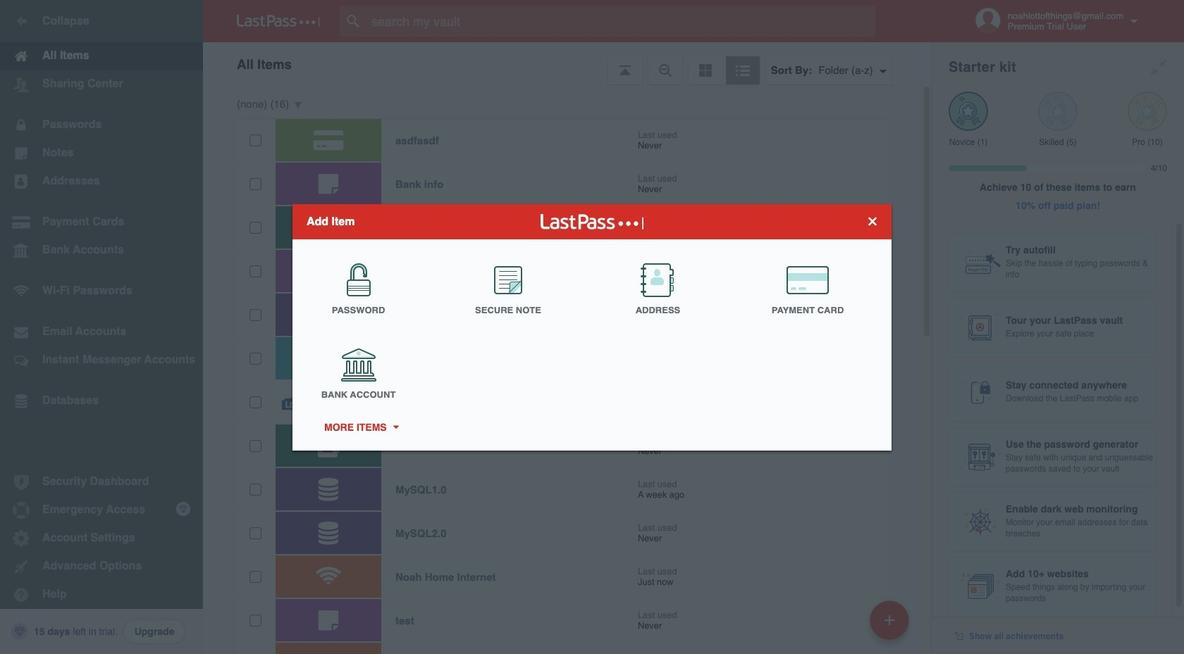 Task type: locate. For each thing, give the bounding box(es) containing it.
search my vault text field
[[340, 6, 903, 37]]

new item image
[[885, 616, 895, 626]]

Search search field
[[340, 6, 903, 37]]

dialog
[[293, 204, 892, 451]]



Task type: describe. For each thing, give the bounding box(es) containing it.
new item navigation
[[865, 597, 918, 655]]

caret right image
[[391, 426, 401, 429]]

main navigation navigation
[[0, 0, 203, 655]]

lastpass image
[[237, 15, 320, 27]]

vault options navigation
[[203, 42, 932, 85]]



